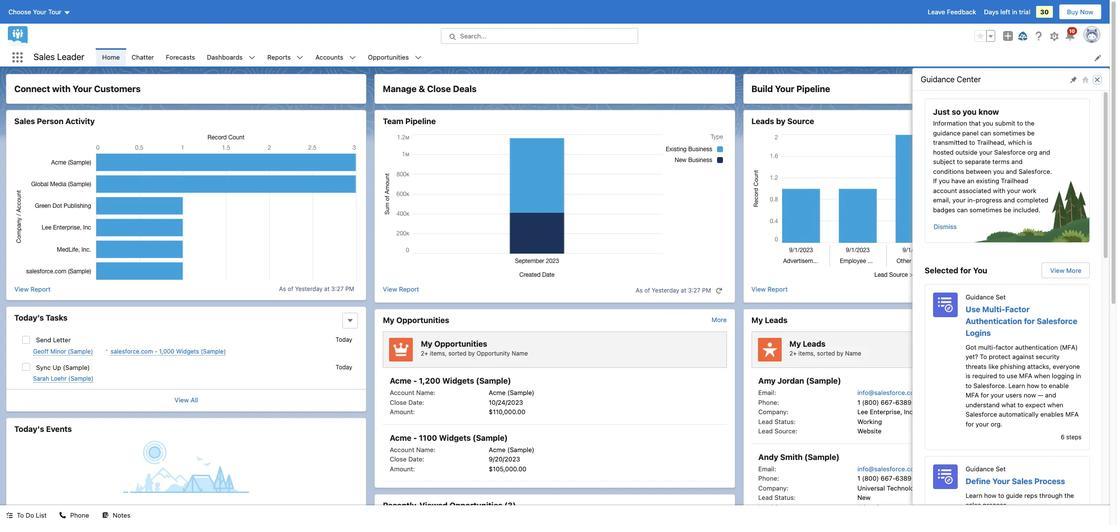 Task type: describe. For each thing, give the bounding box(es) containing it.
existing
[[976, 177, 999, 185]]

to down outside
[[957, 158, 963, 166]]

- for 1,200
[[413, 377, 417, 386]]

sales leader
[[34, 52, 84, 62]]

through
[[1039, 492, 1063, 500]]

smith
[[780, 453, 803, 462]]

view report link for deals
[[383, 285, 419, 297]]

leave feedback link
[[928, 8, 976, 16]]

salesforce.com
[[111, 348, 153, 355]]

deals
[[453, 84, 477, 94]]

6389 for amy jordan (sample)
[[895, 399, 912, 407]]

recently-
[[383, 502, 420, 510]]

0 horizontal spatial pm
[[345, 286, 354, 293]]

all
[[191, 397, 198, 404]]

and up trailhead
[[1006, 167, 1017, 175]]

view all
[[174, 397, 198, 404]]

info@salesforce.com for amy jordan (sample)
[[857, 389, 920, 397]]

1 horizontal spatial by
[[776, 117, 785, 126]]

customers
[[94, 84, 141, 94]]

close for 1100
[[390, 456, 407, 464]]

logins
[[966, 329, 991, 338]]

lead source: for andy
[[758, 504, 798, 512]]

work
[[1022, 187, 1037, 195]]

close date: for 1,200
[[390, 399, 424, 407]]

today for sync up (sample)
[[336, 364, 352, 371]]

send
[[36, 336, 51, 344]]

sorted for pipeline
[[817, 350, 835, 357]]

date: for 1,200
[[408, 399, 424, 407]]

learn inside learn how to guide reps through the sales process.
[[966, 492, 982, 500]]

lead for website
[[758, 428, 773, 436]]

the left rest
[[205, 514, 215, 522]]

info@salesforce.com link for andy smith (sample)
[[857, 465, 920, 473]]

build your pipeline
[[752, 84, 830, 94]]

0 horizontal spatial as of yesterday at 3:​27 pm
[[279, 286, 354, 293]]

1 horizontal spatial can
[[980, 129, 991, 137]]

leave feedback
[[928, 8, 976, 16]]

trailhead,
[[977, 139, 1006, 146]]

1 for amy jordan (sample)
[[857, 399, 860, 407]]

salesforce. inside just so you know information that you submit to the guidance panel can sometimes be transmitted to trailhead, which is hosted outside your salesforce org and subject to separate terms and conditions between you and salesforce. if you have an existing trailhead account associated with your work email, your in-progress and completed badges can sometimes be included.
[[1019, 167, 1052, 175]]

more inside button
[[1066, 267, 1082, 275]]

is inside just so you know information that you submit to the guidance panel can sometimes be transmitted to trailhead, which is hosted outside your salesforce org and subject to separate terms and conditions between you and salesforce. if you have an existing trailhead account associated with your work email, your in-progress and completed badges can sometimes be included.
[[1027, 139, 1032, 146]]

lead for new
[[758, 494, 773, 502]]

at for build your pipeline
[[1050, 287, 1055, 294]]

and up included.
[[1004, 196, 1015, 204]]

your up activity
[[73, 84, 92, 94]]

phone: for amy
[[758, 399, 779, 407]]

status: for jordan
[[775, 418, 796, 426]]

text default image down view more button at the right
[[1084, 287, 1091, 294]]

salesforce.com - 1,000 widgets (sample)
[[111, 348, 226, 355]]

required
[[972, 372, 997, 380]]

widgets for 1,000
[[176, 348, 199, 355]]

reps
[[1024, 492, 1038, 500]]

$110,000.00
[[489, 408, 525, 416]]

0 vertical spatial close
[[427, 84, 451, 94]]

center
[[957, 75, 981, 84]]

leave
[[928, 8, 945, 16]]

dashboards list item
[[201, 48, 261, 67]]

2 horizontal spatial mfa
[[1065, 411, 1079, 419]]

account for acme - 1,200 widgets (sample)
[[390, 389, 414, 397]]

pm for build
[[1071, 287, 1080, 294]]

name inside my opportunities 2+ items, sorted by opportunity name
[[512, 350, 528, 357]]

for left you
[[960, 266, 971, 275]]

for up understand
[[981, 392, 989, 400]]

leads by source
[[752, 117, 814, 126]]

name inside the my leads 2+ items, sorted by name
[[845, 350, 861, 357]]

yesterday for build your pipeline
[[1020, 287, 1048, 294]]

to down threats
[[966, 382, 972, 390]]

the inside just so you know information that you submit to the guidance panel can sometimes be transmitted to trailhead, which is hosted outside your salesforce org and subject to separate terms and conditions between you and salesforce. if you have an existing trailhead account associated with your work email, your in-progress and completed badges can sometimes be included.
[[1025, 119, 1035, 127]]

events
[[46, 425, 72, 434]]

1 vertical spatial sometimes
[[970, 206, 1002, 214]]

chatter link
[[126, 48, 160, 67]]

my for my leads 2+ items, sorted by name
[[789, 340, 801, 349]]

forecasts
[[166, 53, 195, 61]]

know
[[979, 108, 999, 116]]

0 vertical spatial leads
[[752, 117, 774, 126]]

(800) for andy smith (sample)
[[862, 475, 879, 483]]

just so you know information that you submit to the guidance panel can sometimes be transmitted to trailhead, which is hosted outside your salesforce org and subject to separate terms and conditions between you and salesforce. if you have an existing trailhead account associated with your work email, your in-progress and completed badges can sometimes be included.
[[933, 108, 1052, 214]]

you down 'know'
[[983, 119, 993, 127]]

as of yesterday at 3:​27 pm for manage & close deals
[[636, 287, 711, 294]]

0 vertical spatial be
[[1027, 129, 1035, 137]]

view report for deals
[[383, 285, 419, 293]]

lead status: for andy
[[758, 494, 796, 502]]

you
[[973, 266, 987, 275]]

you up that
[[963, 108, 977, 116]]

sarah loehr (sample) link
[[33, 375, 93, 383]]

today for send letter
[[336, 336, 352, 344]]

1 vertical spatial when
[[1047, 401, 1063, 409]]

for inside guidance set use multi-factor authentication for salesforce logins
[[1024, 317, 1035, 326]]

your down 'trailhead,'
[[979, 148, 993, 156]]

0 horizontal spatial as
[[279, 286, 286, 293]]

advertisement
[[857, 504, 901, 512]]

use
[[1007, 372, 1017, 380]]

guidance center
[[921, 75, 981, 84]]

salesforce. inside got multi-factor authentication (mfa) yet? to protect against security threats like phishing attacks, everyone is required to use mfa when logging in to salesforce. learn how to enable mfa for your users now — and understand what to expect when salesforce automatically enables mfa for your org.
[[973, 382, 1007, 390]]

trial
[[1019, 8, 1030, 16]]

learn inside got multi-factor authentication (mfa) yet? to protect against security threats like phishing attacks, everyone is required to use mfa when logging in to salesforce. learn how to enable mfa for your users now — and understand what to expect when salesforce automatically enables mfa for your org.
[[1009, 382, 1025, 390]]

account name: for 1100
[[390, 446, 435, 454]]

0 vertical spatial sometimes
[[993, 129, 1025, 137]]

3 view report from the left
[[752, 285, 788, 293]]

source: for jordan
[[775, 428, 798, 436]]

to do list button
[[0, 506, 52, 526]]

dismiss
[[934, 223, 957, 231]]

guidance set use multi-factor authentication for salesforce logins
[[966, 293, 1077, 338]]

you right if
[[939, 177, 950, 185]]

define
[[966, 477, 991, 486]]

view report link for customers
[[14, 285, 51, 294]]

view for connect with your customers
[[14, 285, 29, 293]]

in inside got multi-factor authentication (mfa) yet? to protect against security threats like phishing attacks, everyone is required to use mfa when logging in to salesforce. learn how to enable mfa for your users now — and understand what to expect when salesforce automatically enables mfa for your org.
[[1076, 372, 1081, 380]]

sales for sales leader
[[34, 52, 55, 62]]

0 horizontal spatial can
[[957, 206, 968, 214]]

salesforce inside guidance set use multi-factor authentication for salesforce logins
[[1037, 317, 1077, 326]]

0 vertical spatial in
[[1012, 8, 1017, 16]]

—
[[1038, 392, 1043, 400]]

9/20/2023
[[489, 456, 520, 464]]

badges
[[933, 206, 955, 214]]

3 report from the left
[[768, 285, 788, 293]]

account for acme - 1100 widgets (sample)
[[390, 446, 414, 454]]

universal
[[857, 485, 885, 492]]

as of yesterday at 3:​27 pm for build your pipeline
[[1004, 287, 1080, 294]]

items, for pipeline
[[798, 350, 815, 357]]

10
[[1069, 28, 1075, 34]]

have
[[951, 177, 965, 185]]

acme - 1100 widgets (sample)
[[390, 434, 508, 443]]

the inside learn how to guide reps through the sales process.
[[1065, 492, 1074, 500]]

letter
[[53, 336, 71, 344]]

sales for sales person activity
[[14, 117, 35, 126]]

my for my leads
[[752, 316, 763, 325]]

phone button
[[53, 506, 95, 526]]

opportunities inside my opportunities 2+ items, sorted by opportunity name
[[434, 340, 487, 349]]

tasks
[[46, 314, 68, 323]]

company: for amy
[[758, 408, 789, 416]]

manage
[[383, 84, 417, 94]]

to left use
[[999, 372, 1005, 380]]

report for customers
[[30, 285, 51, 293]]

lead status: for amy
[[758, 418, 796, 426]]

submit
[[995, 119, 1015, 127]]

to up "—"
[[1041, 382, 1047, 390]]

3:​27 for manage & close deals
[[688, 287, 700, 294]]

close for 1,200
[[390, 399, 407, 407]]

your right build
[[775, 84, 794, 94]]

0 horizontal spatial yesterday
[[295, 286, 323, 293]]

as for build your pipeline
[[1004, 287, 1011, 294]]

acme left 1,200
[[390, 377, 411, 386]]

acme left 1100
[[390, 434, 411, 443]]

company: for andy
[[758, 485, 789, 492]]

more for build your pipeline
[[1080, 316, 1095, 324]]

6389 for andy smith (sample)
[[895, 475, 912, 483]]

learn how to guide reps through the sales process.
[[966, 492, 1074, 509]]

process
[[1034, 477, 1065, 486]]

2+ for your
[[789, 350, 797, 357]]

geoff minor (sample)
[[33, 348, 93, 355]]

amount: for acme - 1100 widgets (sample)
[[390, 465, 415, 473]]

view more
[[1050, 267, 1082, 275]]

an
[[967, 177, 974, 185]]

define your sales process button
[[966, 476, 1065, 488]]

terms
[[993, 158, 1010, 166]]

leads for my leads 2+ items, sorted by name
[[803, 340, 826, 349]]

by for build your pipeline
[[837, 350, 843, 357]]

widgets for 1,200
[[442, 377, 474, 386]]

your up what
[[991, 392, 1004, 400]]

view inside button
[[1050, 267, 1065, 275]]

recently-viewed opportunities (3)
[[383, 502, 516, 510]]

6
[[1061, 434, 1065, 441]]

now
[[1024, 392, 1036, 400]]

0 vertical spatial pipeline
[[796, 84, 830, 94]]

information
[[933, 119, 967, 127]]

0 horizontal spatial pipeline
[[405, 117, 436, 126]]

view for build your pipeline
[[752, 285, 766, 293]]

account
[[933, 187, 957, 195]]

viewed
[[420, 502, 448, 510]]

1 vertical spatial mfa
[[966, 392, 979, 400]]

how inside learn how to guide reps through the sales process.
[[984, 492, 997, 500]]

clear
[[189, 514, 204, 522]]

is inside got multi-factor authentication (mfa) yet? to protect against security threats like phishing attacks, everyone is required to use mfa when logging in to salesforce. learn how to enable mfa for your users now — and understand what to expect when salesforce automatically enables mfa for your org.
[[966, 372, 971, 380]]

guidance for guidance set use multi-factor authentication for salesforce logins
[[966, 293, 994, 301]]

dashboards
[[207, 53, 243, 61]]

to inside learn how to guide reps through the sales process.
[[998, 492, 1004, 500]]

days left in trial
[[984, 8, 1030, 16]]

today's
[[14, 314, 44, 323]]

steps
[[1066, 434, 1082, 441]]

guidance for guidance center
[[921, 75, 955, 84]]

yet?
[[966, 353, 978, 361]]

info@salesforce.com link for amy jordan (sample)
[[857, 389, 920, 397]]

view more button
[[1042, 263, 1090, 279]]

connect
[[14, 84, 50, 94]]

at for manage & close deals
[[681, 287, 686, 294]]

got
[[966, 344, 977, 351]]

choose your tour
[[8, 8, 61, 16]]

my opportunities link
[[383, 315, 449, 325]]

your left org.
[[976, 420, 989, 428]]

to down panel
[[969, 139, 975, 146]]

multi-
[[982, 305, 1005, 314]]

0 horizontal spatial at
[[324, 286, 330, 293]]

outside
[[955, 148, 978, 156]]

list
[[36, 512, 47, 520]]



Task type: locate. For each thing, give the bounding box(es) containing it.
2+ inside my opportunities 2+ items, sorted by opportunity name
[[421, 350, 428, 357]]

guidance up 'use'
[[966, 293, 994, 301]]

today's tasks
[[14, 314, 68, 323]]

2 horizontal spatial yesterday
[[1020, 287, 1048, 294]]

pipeline right team on the left of page
[[405, 117, 436, 126]]

email: for andy
[[758, 465, 776, 473]]

2+ up jordan
[[789, 350, 797, 357]]

when up enables
[[1047, 401, 1063, 409]]

salesforce. down required
[[973, 382, 1007, 390]]

view report up my opportunities
[[383, 285, 419, 293]]

1 horizontal spatial view report link
[[383, 285, 419, 297]]

phone: for andy
[[758, 475, 779, 483]]

2 date: from the top
[[408, 456, 424, 464]]

0 vertical spatial like
[[989, 363, 999, 371]]

10/24/2023
[[489, 399, 523, 407]]

0 vertical spatial email:
[[758, 389, 776, 397]]

acme (sample) for acme - 1,200 widgets (sample)
[[489, 389, 534, 397]]

1 1 (800) 667-6389 from the top
[[857, 399, 912, 407]]

2 lead source: from the top
[[758, 504, 798, 512]]

and
[[1039, 148, 1050, 156], [1012, 158, 1023, 166], [1006, 167, 1017, 175], [1004, 196, 1015, 204], [1045, 392, 1056, 400], [176, 514, 187, 522]]

against
[[1012, 353, 1034, 361]]

widgets right 1,000
[[176, 348, 199, 355]]

1 vertical spatial like
[[130, 514, 140, 522]]

date: down 1100
[[408, 456, 424, 464]]

1 horizontal spatial in
[[1076, 372, 1081, 380]]

view report link up "my leads" link
[[752, 285, 788, 297]]

1 phone: from the top
[[758, 399, 779, 407]]

now
[[1080, 8, 1093, 16]]

as for manage & close deals
[[636, 287, 643, 294]]

2 account from the top
[[390, 446, 414, 454]]

2 amount: from the top
[[390, 465, 415, 473]]

to inside button
[[17, 512, 24, 520]]

1 close date: from the top
[[390, 399, 424, 407]]

0 horizontal spatial mfa
[[966, 392, 979, 400]]

1 source: from the top
[[775, 428, 798, 436]]

view all link
[[174, 397, 198, 404]]

0 vertical spatial date:
[[408, 399, 424, 407]]

email: for amy
[[758, 389, 776, 397]]

my for my opportunities
[[383, 316, 394, 325]]

today's
[[14, 425, 44, 434]]

report up today's tasks
[[30, 285, 51, 293]]

report for deals
[[399, 285, 419, 293]]

1 amount: from the top
[[390, 408, 415, 416]]

close date: down 1100
[[390, 456, 424, 464]]

your inside dropdown button
[[33, 8, 46, 16]]

2 horizontal spatial 3:​27
[[1057, 287, 1069, 294]]

name: down 1,200
[[416, 389, 435, 397]]

universal technologies
[[857, 485, 926, 492]]

1 sorted from the left
[[448, 350, 466, 357]]

- for 1100
[[413, 434, 417, 443]]

1 vertical spatial sales
[[14, 117, 35, 126]]

2 view report link from the left
[[383, 285, 419, 297]]

your inside guidance set define your sales process
[[993, 477, 1010, 486]]

info@salesforce.com link up enterprise,
[[857, 389, 920, 397]]

by for manage & close deals
[[468, 350, 475, 357]]

2 2+ from the left
[[789, 350, 797, 357]]

account name: down 1100
[[390, 446, 435, 454]]

667- for amy jordan (sample)
[[881, 399, 895, 407]]

0 vertical spatial set
[[996, 293, 1006, 301]]

your left tour
[[33, 8, 46, 16]]

and right free
[[176, 514, 187, 522]]

set inside guidance set use multi-factor authentication for salesforce logins
[[996, 293, 1006, 301]]

1 date: from the top
[[408, 399, 424, 407]]

1 horizontal spatial 2+
[[789, 350, 797, 357]]

like down the protect
[[989, 363, 999, 371]]

to inside got multi-factor authentication (mfa) yet? to protect against security threats like phishing attacks, everyone is required to use mfa when logging in to salesforce. learn how to enable mfa for your users now — and understand what to expect when salesforce automatically enables mfa for your org.
[[980, 353, 987, 361]]

lead source: for amy
[[758, 428, 798, 436]]

you
[[963, 108, 977, 116], [983, 119, 993, 127], [993, 167, 1004, 175], [939, 177, 950, 185]]

phone: down the amy
[[758, 399, 779, 407]]

1 vertical spatial acme (sample)
[[489, 446, 534, 454]]

manage & close deals
[[383, 84, 477, 94]]

1 for andy smith (sample)
[[857, 475, 860, 483]]

2 source: from the top
[[775, 504, 798, 512]]

1 vertical spatial status:
[[775, 494, 796, 502]]

close date: for 1100
[[390, 456, 424, 464]]

free
[[163, 514, 174, 522]]

2 report from the left
[[399, 285, 419, 293]]

more link for manage & close deals
[[712, 316, 727, 324]]

working
[[857, 418, 882, 426]]

text default image inside phone button
[[59, 513, 66, 520]]

1 up 'universal'
[[857, 475, 860, 483]]

1 horizontal spatial yesterday
[[652, 287, 679, 294]]

info@salesforce.com for andy smith (sample)
[[857, 465, 920, 473]]

1 667- from the top
[[881, 399, 895, 407]]

to up the automatically
[[1018, 401, 1024, 409]]

0 horizontal spatial to
[[17, 512, 24, 520]]

2 status: from the top
[[775, 494, 796, 502]]

0 vertical spatial lead source:
[[758, 428, 798, 436]]

guidance inside guidance set use multi-factor authentication for salesforce logins
[[966, 293, 994, 301]]

the left day. in the left of the page
[[238, 514, 248, 522]]

0 vertical spatial (800)
[[862, 399, 879, 407]]

mfa right use
[[1019, 372, 1032, 380]]

1 lead source: from the top
[[758, 428, 798, 436]]

&
[[419, 84, 425, 94]]

acme up 9/20/2023
[[489, 446, 506, 454]]

list
[[96, 48, 1110, 67]]

acme
[[390, 377, 411, 386], [489, 389, 506, 397], [390, 434, 411, 443], [489, 446, 506, 454]]

phone
[[70, 512, 89, 520]]

1 vertical spatial pipeline
[[405, 117, 436, 126]]

1 account name: from the top
[[390, 389, 435, 397]]

items, inside the my leads 2+ items, sorted by name
[[798, 350, 815, 357]]

1 vertical spatial to
[[17, 512, 24, 520]]

your down trailhead
[[1007, 187, 1020, 195]]

3:​27 for build your pipeline
[[1057, 287, 1069, 294]]

0 vertical spatial can
[[980, 129, 991, 137]]

667- up universal technologies
[[881, 475, 895, 483]]

2 acme (sample) from the top
[[489, 446, 534, 454]]

multi-
[[978, 344, 996, 351]]

by inside my opportunities 2+ items, sorted by opportunity name
[[468, 350, 475, 357]]

2 1 from the top
[[857, 475, 860, 483]]

dashboards link
[[201, 48, 249, 67]]

logging
[[1052, 372, 1074, 380]]

person
[[37, 117, 64, 126]]

1 vertical spatial 667-
[[881, 475, 895, 483]]

date: for 1100
[[408, 456, 424, 464]]

1 email: from the top
[[758, 389, 776, 397]]

do
[[26, 512, 34, 520]]

text default image inside the to do list button
[[6, 513, 13, 520]]

is down threats
[[966, 372, 971, 380]]

1 (800) 667-6389 for andy smith (sample)
[[857, 475, 912, 483]]

guidance inside guidance set define your sales process
[[966, 466, 994, 473]]

leads inside the my leads 2+ items, sorted by name
[[803, 340, 826, 349]]

authentication
[[966, 317, 1022, 326]]

0 vertical spatial 1 (800) 667-6389
[[857, 399, 912, 407]]

authentication
[[1015, 344, 1058, 351]]

by inside the my leads 2+ items, sorted by name
[[837, 350, 843, 357]]

0 horizontal spatial learn
[[966, 492, 982, 500]]

send letter link
[[36, 336, 71, 344]]

view
[[1050, 267, 1065, 275], [14, 285, 29, 293], [383, 285, 397, 293], [752, 285, 766, 293], [174, 397, 189, 404]]

1 name from the left
[[512, 350, 528, 357]]

0 vertical spatial to
[[980, 353, 987, 361]]

1 (800) from the top
[[862, 399, 879, 407]]

0 vertical spatial mfa
[[1019, 372, 1032, 380]]

0 vertical spatial info@salesforce.com link
[[857, 389, 920, 397]]

how inside got multi-factor authentication (mfa) yet? to protect against security threats like phishing attacks, everyone is required to use mfa when logging in to salesforce. learn how to enable mfa for your users now — and understand what to expect when salesforce automatically enables mfa for your org.
[[1027, 382, 1039, 390]]

2 667- from the top
[[881, 475, 895, 483]]

1 more link from the left
[[712, 316, 727, 324]]

loehr
[[51, 375, 67, 383]]

sorted up amy jordan (sample)
[[817, 350, 835, 357]]

sorted inside my opportunities 2+ items, sorted by opportunity name
[[448, 350, 466, 357]]

0 vertical spatial -
[[155, 348, 157, 355]]

set for your
[[996, 466, 1006, 473]]

account name: down 1,200
[[390, 389, 435, 397]]

2 lead from the top
[[758, 428, 773, 436]]

0 vertical spatial guidance
[[921, 75, 955, 84]]

amount: for acme - 1,200 widgets (sample)
[[390, 408, 415, 416]]

(800) up 'universal'
[[862, 475, 879, 483]]

expect
[[1025, 401, 1046, 409]]

factor
[[1005, 305, 1030, 314]]

what
[[1001, 401, 1016, 409]]

0 vertical spatial 6389
[[895, 399, 912, 407]]

info@salesforce.com link up universal technologies
[[857, 465, 920, 473]]

guidance set define your sales process
[[966, 466, 1065, 486]]

1 vertical spatial email:
[[758, 465, 776, 473]]

sorted for close
[[448, 350, 466, 357]]

1 (800) 667-6389 up universal technologies
[[857, 475, 912, 483]]

info@salesforce.com
[[857, 389, 920, 397], [857, 465, 920, 473]]

2 vertical spatial -
[[413, 434, 417, 443]]

group
[[975, 30, 995, 42]]

1 vertical spatial set
[[996, 466, 1006, 473]]

2 phone: from the top
[[758, 475, 779, 483]]

3 lead from the top
[[758, 494, 773, 502]]

1 horizontal spatial mfa
[[1019, 372, 1032, 380]]

completed
[[1017, 196, 1048, 204]]

1 (800) 667-6389 for amy jordan (sample)
[[857, 399, 912, 407]]

new
[[857, 494, 871, 502]]

1 vertical spatial name:
[[416, 446, 435, 454]]

to right submit
[[1017, 119, 1023, 127]]

1 name: from the top
[[416, 389, 435, 397]]

and right 'terms'
[[1012, 158, 1023, 166]]

sales inside guidance set define your sales process
[[1012, 477, 1033, 486]]

0 vertical spatial 1
[[857, 399, 860, 407]]

guidance
[[933, 129, 961, 137]]

transmitted
[[933, 139, 968, 146]]

yesterday for manage & close deals
[[652, 287, 679, 294]]

1 report from the left
[[30, 285, 51, 293]]

users
[[1006, 392, 1022, 400]]

lead for working
[[758, 418, 773, 426]]

name: for 1,200
[[416, 389, 435, 397]]

0 horizontal spatial 2+
[[421, 350, 428, 357]]

name: for 1100
[[416, 446, 435, 454]]

text default image for notes
[[102, 513, 109, 520]]

1 lead from the top
[[758, 418, 773, 426]]

0 vertical spatial amount:
[[390, 408, 415, 416]]

your
[[33, 8, 46, 16], [73, 84, 92, 94], [775, 84, 794, 94], [993, 477, 1010, 486]]

that
[[969, 119, 981, 127]]

1 vertical spatial close date:
[[390, 456, 424, 464]]

2+ up 1,200
[[421, 350, 428, 357]]

0 horizontal spatial be
[[1004, 206, 1011, 214]]

report
[[30, 285, 51, 293], [399, 285, 419, 293], [768, 285, 788, 293]]

how up now
[[1027, 382, 1039, 390]]

like inside got multi-factor authentication (mfa) yet? to protect against security threats like phishing attacks, everyone is required to use mfa when logging in to salesforce. learn how to enable mfa for your users now — and understand what to expect when salesforce automatically enables mfa for your org.
[[989, 363, 999, 371]]

items, for close
[[430, 350, 447, 357]]

technologies
[[887, 485, 926, 492]]

0 vertical spatial acme (sample)
[[489, 389, 534, 397]]

1 company: from the top
[[758, 408, 789, 416]]

everyone
[[1053, 363, 1080, 371]]

1 vertical spatial today
[[336, 364, 352, 371]]

1 acme (sample) from the top
[[489, 389, 534, 397]]

0 vertical spatial is
[[1027, 139, 1032, 146]]

1 horizontal spatial learn
[[1009, 382, 1025, 390]]

source: for smith
[[775, 504, 798, 512]]

to left do
[[17, 512, 24, 520]]

by left source
[[776, 117, 785, 126]]

1 6389 from the top
[[895, 399, 912, 407]]

text default image for to do list
[[6, 513, 13, 520]]

1 2+ from the left
[[421, 350, 428, 357]]

1 vertical spatial lead status:
[[758, 494, 796, 502]]

associated
[[959, 187, 991, 195]]

sometimes down progress
[[970, 206, 1002, 214]]

1 up lee
[[857, 399, 860, 407]]

sales
[[966, 502, 981, 509]]

my leads link
[[752, 315, 788, 325]]

up
[[53, 364, 61, 372]]

1 vertical spatial amount:
[[390, 465, 415, 473]]

1 vertical spatial date:
[[408, 456, 424, 464]]

$105,000.00
[[489, 465, 526, 473]]

1 vertical spatial leads
[[765, 316, 788, 325]]

0 horizontal spatial salesforce.
[[973, 382, 1007, 390]]

2 info@salesforce.com from the top
[[857, 465, 920, 473]]

1 set from the top
[[996, 293, 1006, 301]]

1 horizontal spatial pipeline
[[796, 84, 830, 94]]

1 horizontal spatial at
[[681, 287, 686, 294]]

1 vertical spatial 1 (800) 667-6389
[[857, 475, 912, 483]]

close date: down 1,200
[[390, 399, 424, 407]]

in
[[1012, 8, 1017, 16], [1076, 372, 1081, 380]]

phone: down andy
[[758, 475, 779, 483]]

0 horizontal spatial view report
[[14, 285, 51, 293]]

1 vertical spatial with
[[993, 187, 1005, 195]]

attacks,
[[1027, 363, 1051, 371]]

2 account name: from the top
[[390, 446, 435, 454]]

widgets right 1,200
[[442, 377, 474, 386]]

opportunity
[[477, 350, 510, 357]]

company: down the amy
[[758, 408, 789, 416]]

1 vertical spatial salesforce.
[[973, 382, 1007, 390]]

text default image
[[715, 287, 722, 294]]

list containing home
[[96, 48, 1110, 67]]

1 vertical spatial lead source:
[[758, 504, 798, 512]]

acme (sample)
[[489, 389, 534, 397], [489, 446, 534, 454]]

opportunities list item
[[362, 48, 428, 67]]

account name: for 1,200
[[390, 389, 435, 397]]

1 horizontal spatial salesforce.
[[1019, 167, 1052, 175]]

items, up amy jordan (sample)
[[798, 350, 815, 357]]

salesforce up '(mfa)' at the right
[[1037, 317, 1077, 326]]

1 info@salesforce.com link from the top
[[857, 389, 920, 397]]

1 vertical spatial 6389
[[895, 475, 912, 483]]

sales left leader
[[34, 52, 55, 62]]

2 today from the top
[[336, 364, 352, 371]]

0 vertical spatial close date:
[[390, 399, 424, 407]]

to up the process.
[[998, 492, 1004, 500]]

text default image
[[1084, 287, 1091, 294], [6, 513, 13, 520], [59, 513, 66, 520], [102, 513, 109, 520]]

salesforce down understand
[[966, 411, 997, 419]]

for down factor
[[1024, 317, 1035, 326]]

email: down the amy
[[758, 389, 776, 397]]

widgets for 1100
[[439, 434, 471, 443]]

salesforce.
[[1019, 167, 1052, 175], [973, 382, 1007, 390]]

1 today from the top
[[336, 336, 352, 344]]

2 more link from the left
[[1080, 316, 1095, 324]]

accounts list item
[[309, 48, 362, 67]]

1 (800) 667-6389 up the lee enterprise, inc
[[857, 399, 912, 407]]

is up org
[[1027, 139, 1032, 146]]

667- up enterprise,
[[881, 399, 895, 407]]

1 vertical spatial in
[[1076, 372, 1081, 380]]

(800) for amy jordan (sample)
[[862, 399, 879, 407]]

set for multi-
[[996, 293, 1006, 301]]

the up which
[[1025, 119, 1035, 127]]

as of yesterday at 3:​27 pm
[[279, 286, 354, 293], [636, 287, 711, 294], [1004, 287, 1080, 294]]

between
[[966, 167, 992, 175]]

0 vertical spatial salesforce
[[994, 148, 1026, 156]]

reports list item
[[261, 48, 309, 67]]

1 vertical spatial be
[[1004, 206, 1011, 214]]

0 vertical spatial with
[[52, 84, 71, 94]]

hosted
[[933, 148, 954, 156]]

be left included.
[[1004, 206, 1011, 214]]

2 1 (800) 667-6389 from the top
[[857, 475, 912, 483]]

4 lead from the top
[[758, 504, 773, 512]]

1 horizontal spatial be
[[1027, 129, 1035, 137]]

in right left
[[1012, 8, 1017, 16]]

my for my opportunities 2+ items, sorted by opportunity name
[[421, 340, 432, 349]]

pm for manage
[[702, 287, 711, 294]]

2 name from the left
[[845, 350, 861, 357]]

1 view report from the left
[[14, 285, 51, 293]]

2 lead status: from the top
[[758, 494, 796, 502]]

my
[[383, 316, 394, 325], [752, 316, 763, 325], [421, 340, 432, 349], [789, 340, 801, 349]]

sales left person
[[14, 117, 35, 126]]

2 info@salesforce.com link from the top
[[857, 465, 920, 473]]

set up multi-
[[996, 293, 1006, 301]]

opportunities inside "link"
[[368, 53, 409, 61]]

email: down andy
[[758, 465, 776, 473]]

1 horizontal spatial is
[[1027, 139, 1032, 146]]

geoff
[[33, 348, 49, 355]]

1 view report link from the left
[[14, 285, 51, 294]]

with right the connect
[[52, 84, 71, 94]]

text default image inside notes button
[[102, 513, 109, 520]]

(800) up lee
[[862, 399, 879, 407]]

lead status: up andy
[[758, 418, 796, 426]]

today
[[336, 336, 352, 344], [336, 364, 352, 371]]

your left in-
[[953, 196, 966, 204]]

lead status:
[[758, 418, 796, 426], [758, 494, 796, 502]]

2 horizontal spatial as of yesterday at 3:​27 pm
[[1004, 287, 1080, 294]]

- for 1,000
[[155, 348, 157, 355]]

status: down smith
[[775, 494, 796, 502]]

with up progress
[[993, 187, 1005, 195]]

3:​27
[[331, 286, 344, 293], [688, 287, 700, 294], [1057, 287, 1069, 294]]

when down attacks,
[[1034, 372, 1050, 380]]

0 vertical spatial salesforce.
[[1019, 167, 1052, 175]]

0 vertical spatial status:
[[775, 418, 796, 426]]

2 set from the top
[[996, 466, 1006, 473]]

0 horizontal spatial in
[[1012, 8, 1017, 16]]

salesforce inside just so you know information that you submit to the guidance panel can sometimes be transmitted to trailhead, which is hosted outside your salesforce org and subject to separate terms and conditions between you and salesforce. if you have an existing trailhead account associated with your work email, your in-progress and completed badges can sometimes be included.
[[994, 148, 1026, 156]]

date:
[[408, 399, 424, 407], [408, 456, 424, 464]]

1 horizontal spatial to
[[980, 353, 987, 361]]

1 lead status: from the top
[[758, 418, 796, 426]]

0 vertical spatial phone:
[[758, 399, 779, 407]]

1 horizontal spatial items,
[[798, 350, 815, 357]]

my inside my opportunities 2+ items, sorted by opportunity name
[[421, 340, 432, 349]]

1 horizontal spatial view report
[[383, 285, 419, 293]]

1 account from the top
[[390, 389, 414, 397]]

acme up 10/24/2023
[[489, 389, 506, 397]]

2+ for &
[[421, 350, 428, 357]]

2 (800) from the top
[[862, 475, 879, 483]]

by up amy jordan (sample)
[[837, 350, 843, 357]]

2 email: from the top
[[758, 465, 776, 473]]

2 vertical spatial mfa
[[1065, 411, 1079, 419]]

2 company: from the top
[[758, 485, 789, 492]]

and right org
[[1039, 148, 1050, 156]]

learn up sales
[[966, 492, 982, 500]]

and right "—"
[[1045, 392, 1056, 400]]

0 horizontal spatial by
[[468, 350, 475, 357]]

0 vertical spatial name:
[[416, 389, 435, 397]]

2 horizontal spatial report
[[768, 285, 788, 293]]

buy
[[1067, 8, 1078, 16]]

items, inside my opportunities 2+ items, sorted by opportunity name
[[430, 350, 447, 357]]

you down 'terms'
[[993, 167, 1004, 175]]

mfa up understand
[[966, 392, 979, 400]]

my inside the my leads 2+ items, sorted by name
[[789, 340, 801, 349]]

2 sorted from the left
[[817, 350, 835, 357]]

the right through
[[1065, 492, 1074, 500]]

view for manage & close deals
[[383, 285, 397, 293]]

lead for advertisement
[[758, 504, 773, 512]]

acme (sample) for acme - 1100 widgets (sample)
[[489, 446, 534, 454]]

can
[[980, 129, 991, 137], [957, 206, 968, 214]]

2+ inside the my leads 2+ items, sorted by name
[[789, 350, 797, 357]]

(800)
[[862, 399, 879, 407], [862, 475, 879, 483]]

2+
[[421, 350, 428, 357], [789, 350, 797, 357]]

leads for my leads
[[765, 316, 788, 325]]

667- for andy smith (sample)
[[881, 475, 895, 483]]

6389 up inc
[[895, 399, 912, 407]]

1 vertical spatial source:
[[775, 504, 798, 512]]

info@salesforce.com up universal technologies
[[857, 465, 920, 473]]

2 6389 from the top
[[895, 475, 912, 483]]

2 close date: from the top
[[390, 456, 424, 464]]

progress
[[976, 196, 1002, 204]]

view report up today's
[[14, 285, 51, 293]]

acme (sample) up 10/24/2023
[[489, 389, 534, 397]]

0 horizontal spatial 3:​27
[[331, 286, 344, 293]]

more link for build your pipeline
[[1080, 316, 1095, 324]]

learn up users
[[1009, 382, 1025, 390]]

org.
[[991, 420, 1003, 428]]

sorted up acme - 1,200 widgets (sample)
[[448, 350, 466, 357]]

1 horizontal spatial name
[[845, 350, 861, 357]]

2 horizontal spatial view report link
[[752, 285, 788, 297]]

0 horizontal spatial more link
[[712, 316, 727, 324]]

2 horizontal spatial as
[[1004, 287, 1011, 294]]

0 vertical spatial when
[[1034, 372, 1050, 380]]

can down in-
[[957, 206, 968, 214]]

1 vertical spatial close
[[390, 399, 407, 407]]

chatter
[[132, 53, 154, 61]]

items, up 1,200
[[430, 350, 447, 357]]

for down understand
[[966, 420, 974, 428]]

2 name: from the top
[[416, 446, 435, 454]]

0 vertical spatial widgets
[[176, 348, 199, 355]]

1 status: from the top
[[775, 418, 796, 426]]

website
[[857, 428, 882, 436]]

0 vertical spatial today
[[336, 336, 352, 344]]

guidance
[[921, 75, 955, 84], [966, 293, 994, 301], [966, 466, 994, 473]]

and inside got multi-factor authentication (mfa) yet? to protect against security threats like phishing attacks, everyone is required to use mfa when logging in to salesforce. learn how to enable mfa for your users now — and understand what to expect when salesforce automatically enables mfa for your org.
[[1045, 392, 1056, 400]]

1 info@salesforce.com from the top
[[857, 389, 920, 397]]

1 items, from the left
[[430, 350, 447, 357]]

set inside guidance set define your sales process
[[996, 466, 1006, 473]]

activity
[[65, 117, 95, 126]]

0 vertical spatial how
[[1027, 382, 1039, 390]]

included.
[[1013, 206, 1041, 214]]

guidance left center
[[921, 75, 955, 84]]

2 horizontal spatial view report
[[752, 285, 788, 293]]

phishing
[[1000, 363, 1026, 371]]

3 view report link from the left
[[752, 285, 788, 297]]

team
[[383, 117, 404, 126]]

guide
[[1006, 492, 1023, 500]]

buy now button
[[1059, 4, 1102, 20]]

name: down 1100
[[416, 446, 435, 454]]

account
[[390, 389, 414, 397], [390, 446, 414, 454]]

1 horizontal spatial how
[[1027, 382, 1039, 390]]

home link
[[96, 48, 126, 67]]

1 horizontal spatial with
[[993, 187, 1005, 195]]

guidance for guidance set define your sales process
[[966, 466, 994, 473]]

like right looks
[[130, 514, 140, 522]]

salesforce down which
[[994, 148, 1026, 156]]

2 view report from the left
[[383, 285, 419, 293]]

text default image for phone
[[59, 513, 66, 520]]

view report for customers
[[14, 285, 51, 293]]

sales
[[34, 52, 55, 62], [14, 117, 35, 126], [1012, 477, 1033, 486]]

1 1 from the top
[[857, 399, 860, 407]]

salesforce inside got multi-factor authentication (mfa) yet? to protect against security threats like phishing attacks, everyone is required to use mfa when logging in to salesforce. learn how to enable mfa for your users now — and understand what to expect when salesforce automatically enables mfa for your org.
[[966, 411, 997, 419]]

more for manage & close deals
[[712, 316, 727, 324]]

2 items, from the left
[[798, 350, 815, 357]]

source
[[787, 117, 814, 126]]

with inside just so you know information that you submit to the guidance panel can sometimes be transmitted to trailhead, which is hosted outside your salesforce org and subject to separate terms and conditions between you and salesforce. if you have an existing trailhead account associated with your work email, your in-progress and completed badges can sometimes be included.
[[993, 187, 1005, 195]]

of
[[288, 286, 293, 293], [644, 287, 650, 294], [1013, 287, 1019, 294], [230, 514, 236, 522]]

sorted inside the my leads 2+ items, sorted by name
[[817, 350, 835, 357]]

status: for smith
[[775, 494, 796, 502]]

1 (800) 667-6389
[[857, 399, 912, 407], [857, 475, 912, 483]]

text default image left phone
[[59, 513, 66, 520]]

0 horizontal spatial view report link
[[14, 285, 51, 294]]



Task type: vqa. For each thing, say whether or not it's contained in the screenshot.


